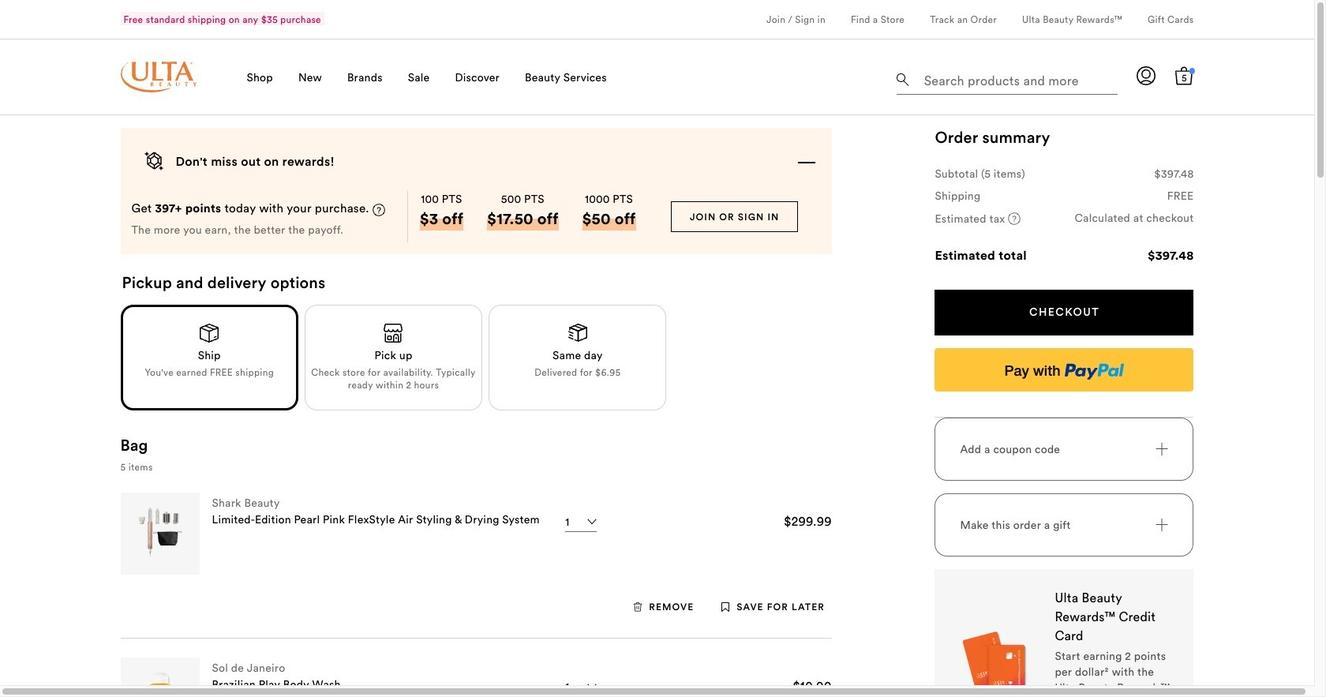 Task type: vqa. For each thing, say whether or not it's contained in the screenshot.
product 'group'
yes



Task type: describe. For each thing, give the bounding box(es) containing it.
2 withiconright image from the top
[[1156, 518, 1169, 531]]

Search products and more search field
[[922, 63, 1114, 91]]

log in to your ulta account image
[[1137, 66, 1156, 85]]

2 withicon image from the left
[[721, 602, 730, 611]]

product group
[[120, 474, 832, 638]]

1 withiconright image from the top
[[1156, 443, 1169, 455]]



Task type: locate. For each thing, give the bounding box(es) containing it.
1 horizontal spatial withicon image
[[721, 602, 730, 611]]

withicon image
[[633, 602, 643, 611], [721, 602, 730, 611]]

0 vertical spatial withiconright image
[[1156, 443, 1169, 455]]

withiconright image
[[1156, 443, 1169, 455], [1156, 518, 1169, 531]]

1 vertical spatial withiconright image
[[1156, 518, 1169, 531]]

1 withicon image from the left
[[633, 602, 643, 611]]

None search field
[[897, 60, 1118, 98]]

0 horizontal spatial withicon image
[[633, 602, 643, 611]]

click to learn more about earning rewards points. image
[[372, 203, 385, 216]]

learn more how tax is estimated image
[[1008, 212, 1021, 225]]



